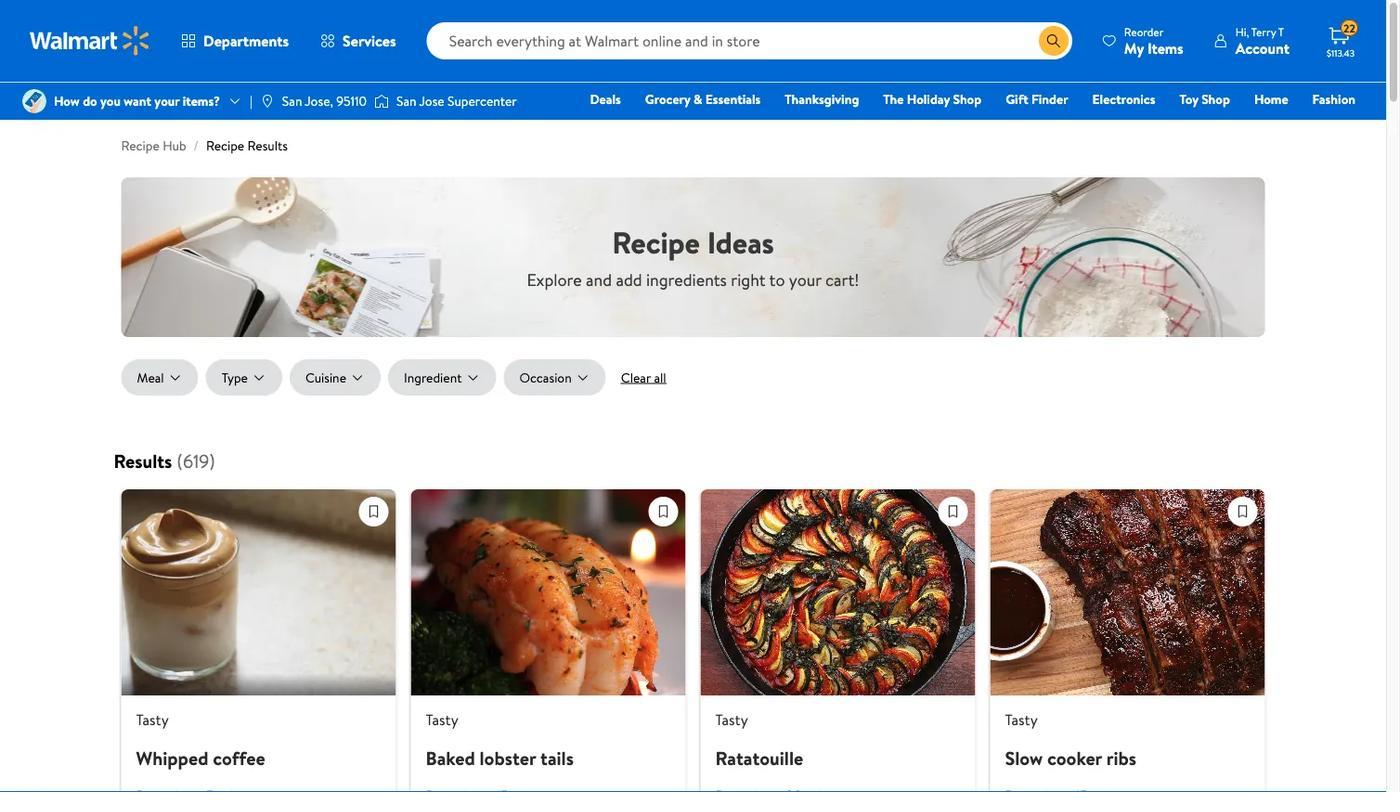 Task type: describe. For each thing, give the bounding box(es) containing it.
slow cooker ribs
[[1005, 745, 1137, 771]]

whipped coffee image
[[121, 490, 396, 696]]

ribs
[[1107, 745, 1137, 771]]

fashion registry
[[1142, 90, 1356, 134]]

deals link
[[582, 89, 629, 109]]

the
[[883, 90, 904, 108]]

registry link
[[1134, 115, 1198, 135]]

electronics
[[1093, 90, 1156, 108]]

22
[[1344, 20, 1356, 36]]

tails
[[541, 745, 574, 771]]

items
[[1148, 38, 1184, 58]]

baked lobster tails image
[[411, 490, 686, 696]]

holiday
[[907, 90, 950, 108]]

3 test image from the left
[[939, 498, 967, 526]]

clear all
[[621, 368, 666, 386]]

whipped coffee
[[136, 745, 265, 771]]

san for san jose, 95110
[[282, 92, 302, 110]]

search icon image
[[1046, 33, 1061, 48]]

one
[[1213, 116, 1241, 134]]

toy shop link
[[1171, 89, 1239, 109]]

slow cooker ribs image
[[990, 490, 1265, 696]]

reorder
[[1124, 24, 1164, 39]]

cooker
[[1047, 745, 1102, 771]]

deals
[[590, 90, 621, 108]]

ratatouille
[[715, 745, 803, 771]]

tasty for whipped coffee
[[136, 710, 169, 730]]

san jose supercenter
[[397, 92, 517, 110]]

1 horizontal spatial recipe
[[206, 137, 244, 155]]

and
[[586, 268, 612, 291]]

gift finder link
[[997, 89, 1077, 109]]

my
[[1124, 38, 1144, 58]]

results (619)
[[114, 448, 215, 474]]

0 vertical spatial results
[[248, 137, 288, 155]]

home link
[[1246, 89, 1297, 109]]

occasion
[[520, 368, 572, 386]]

san jose, 95110
[[282, 92, 367, 110]]

supercenter
[[448, 92, 517, 110]]

/
[[194, 137, 199, 155]]

&
[[694, 90, 702, 108]]

test image for coffee
[[360, 498, 388, 526]]

meal button
[[121, 359, 198, 396]]

account
[[1236, 38, 1290, 58]]

occasion button
[[504, 359, 606, 396]]

registry
[[1142, 116, 1189, 134]]

cart!
[[826, 268, 859, 291]]

type button
[[206, 359, 282, 396]]

san for san jose supercenter
[[397, 92, 417, 110]]

meal
[[137, 368, 164, 386]]

do
[[83, 92, 97, 110]]

1 vertical spatial results
[[114, 448, 172, 474]]

want
[[124, 92, 151, 110]]

debit
[[1244, 116, 1276, 134]]

electronics link
[[1084, 89, 1164, 109]]

clear
[[621, 368, 651, 386]]

 image for san
[[260, 94, 275, 109]]

recipe hub link
[[121, 137, 186, 155]]

jose,
[[305, 92, 333, 110]]

grocery
[[645, 90, 691, 108]]

Walmart Site-Wide search field
[[427, 22, 1072, 59]]

recipe hub / recipe results
[[121, 137, 288, 155]]

terry
[[1252, 24, 1276, 39]]

Search search field
[[427, 22, 1072, 59]]

whipped
[[136, 745, 208, 771]]



Task type: vqa. For each thing, say whether or not it's contained in the screenshot.
REORDER MY ITEMS
yes



Task type: locate. For each thing, give the bounding box(es) containing it.
coffee
[[213, 745, 265, 771]]

toy shop
[[1180, 90, 1230, 108]]

you
[[100, 92, 121, 110]]

clear all button
[[606, 363, 681, 392]]

1 test image from the left
[[360, 498, 388, 526]]

results down '|'
[[248, 137, 288, 155]]

95110
[[336, 92, 367, 110]]

home
[[1254, 90, 1289, 108]]

ideas
[[707, 221, 774, 263]]

how
[[54, 92, 80, 110]]

fashion link
[[1304, 89, 1364, 109]]

1 horizontal spatial san
[[397, 92, 417, 110]]

1 horizontal spatial shop
[[1202, 90, 1230, 108]]

your
[[154, 92, 180, 110], [789, 268, 822, 291]]

hi, terry t account
[[1236, 24, 1290, 58]]

1 horizontal spatial  image
[[260, 94, 275, 109]]

baked lobster tails
[[426, 745, 574, 771]]

to
[[769, 268, 785, 291]]

all
[[654, 368, 666, 386]]

 image right '|'
[[260, 94, 275, 109]]

0 horizontal spatial shop
[[953, 90, 982, 108]]

recipe
[[121, 137, 160, 155], [206, 137, 244, 155], [612, 221, 700, 263]]

2 shop from the left
[[1202, 90, 1230, 108]]

recipe inside recipe ideas explore and add ingredients right to your cart!
[[612, 221, 700, 263]]

walmart+ link
[[1292, 115, 1364, 135]]

hub
[[163, 137, 186, 155]]

your inside recipe ideas explore and add ingredients right to your cart!
[[789, 268, 822, 291]]

items?
[[183, 92, 220, 110]]

explore
[[527, 268, 582, 291]]

services button
[[305, 19, 412, 63]]

1 horizontal spatial results
[[248, 137, 288, 155]]

 image
[[22, 89, 46, 113], [260, 94, 275, 109]]

finder
[[1032, 90, 1068, 108]]

departments button
[[165, 19, 305, 63]]

1 tasty from the left
[[136, 710, 169, 730]]

san
[[282, 92, 302, 110], [397, 92, 417, 110]]

hi,
[[1236, 24, 1249, 39]]

shop right "toy" on the right
[[1202, 90, 1230, 108]]

cuisine
[[305, 368, 346, 386]]

1 vertical spatial your
[[789, 268, 822, 291]]

tasty for ratatouille
[[715, 710, 748, 730]]

san left jose, on the left of page
[[282, 92, 302, 110]]

tasty for baked lobster tails
[[426, 710, 458, 730]]

ingredients
[[646, 268, 727, 291]]

one debit link
[[1205, 115, 1285, 135]]

right
[[731, 268, 766, 291]]

the holiday shop
[[883, 90, 982, 108]]

recipe left hub in the top left of the page
[[121, 137, 160, 155]]

1 shop from the left
[[953, 90, 982, 108]]

0 horizontal spatial san
[[282, 92, 302, 110]]

1 horizontal spatial your
[[789, 268, 822, 291]]

2 horizontal spatial recipe
[[612, 221, 700, 263]]

walmart+
[[1300, 116, 1356, 134]]

test image for cooker
[[1229, 498, 1257, 526]]

4 tasty from the left
[[1005, 710, 1038, 730]]

recipe ideas explore and add ingredients right to your cart!
[[527, 221, 859, 291]]

ingredient
[[404, 368, 462, 386]]

departments
[[203, 31, 289, 51]]

1 san from the left
[[282, 92, 302, 110]]

 image
[[374, 92, 389, 111]]

shop right holiday
[[953, 90, 982, 108]]

recipe for ideas
[[612, 221, 700, 263]]

test image for lobster
[[650, 498, 677, 526]]

tasty up slow
[[1005, 710, 1038, 730]]

0 horizontal spatial  image
[[22, 89, 46, 113]]

clear search field text image
[[1017, 34, 1032, 48]]

walmart image
[[30, 26, 150, 56]]

|
[[250, 92, 252, 110]]

thanksgiving link
[[777, 89, 868, 109]]

results left the (619)
[[114, 448, 172, 474]]

services
[[343, 31, 396, 51]]

san left jose
[[397, 92, 417, 110]]

tasty for slow cooker ribs
[[1005, 710, 1038, 730]]

4 test image from the left
[[1229, 498, 1257, 526]]

0 horizontal spatial recipe
[[121, 137, 160, 155]]

2 test image from the left
[[650, 498, 677, 526]]

tasty up 'baked'
[[426, 710, 458, 730]]

$113.43
[[1327, 46, 1355, 59]]

essentials
[[706, 90, 761, 108]]

shop
[[953, 90, 982, 108], [1202, 90, 1230, 108]]

gift
[[1006, 90, 1029, 108]]

grocery & essentials
[[645, 90, 761, 108]]

 image left how
[[22, 89, 46, 113]]

ingredient button
[[388, 359, 496, 396]]

gift finder
[[1006, 90, 1068, 108]]

fashion
[[1313, 90, 1356, 108]]

add
[[616, 268, 642, 291]]

0 horizontal spatial your
[[154, 92, 180, 110]]

your right to
[[789, 268, 822, 291]]

3 tasty from the left
[[715, 710, 748, 730]]

type
[[222, 368, 248, 386]]

tasty
[[136, 710, 169, 730], [426, 710, 458, 730], [715, 710, 748, 730], [1005, 710, 1038, 730]]

one debit
[[1213, 116, 1276, 134]]

recipe for hub
[[121, 137, 160, 155]]

ratatouille image
[[701, 490, 975, 696]]

recipe up add
[[612, 221, 700, 263]]

lobster
[[480, 745, 536, 771]]

2 san from the left
[[397, 92, 417, 110]]

baked
[[426, 745, 475, 771]]

recipe right /
[[206, 137, 244, 155]]

your right want
[[154, 92, 180, 110]]

how do you want your items?
[[54, 92, 220, 110]]

tasty up ratatouille
[[715, 710, 748, 730]]

thanksgiving
[[785, 90, 859, 108]]

2 tasty from the left
[[426, 710, 458, 730]]

grocery & essentials link
[[637, 89, 769, 109]]

0 horizontal spatial results
[[114, 448, 172, 474]]

slow
[[1005, 745, 1043, 771]]

jose
[[419, 92, 445, 110]]

results
[[248, 137, 288, 155], [114, 448, 172, 474]]

test image
[[360, 498, 388, 526], [650, 498, 677, 526], [939, 498, 967, 526], [1229, 498, 1257, 526]]

tasty up 'whipped'
[[136, 710, 169, 730]]

cuisine button
[[290, 359, 381, 396]]

 image for how
[[22, 89, 46, 113]]

reorder my items
[[1124, 24, 1184, 58]]

toy
[[1180, 90, 1199, 108]]

t
[[1279, 24, 1284, 39]]

the holiday shop link
[[875, 89, 990, 109]]

0 vertical spatial your
[[154, 92, 180, 110]]



